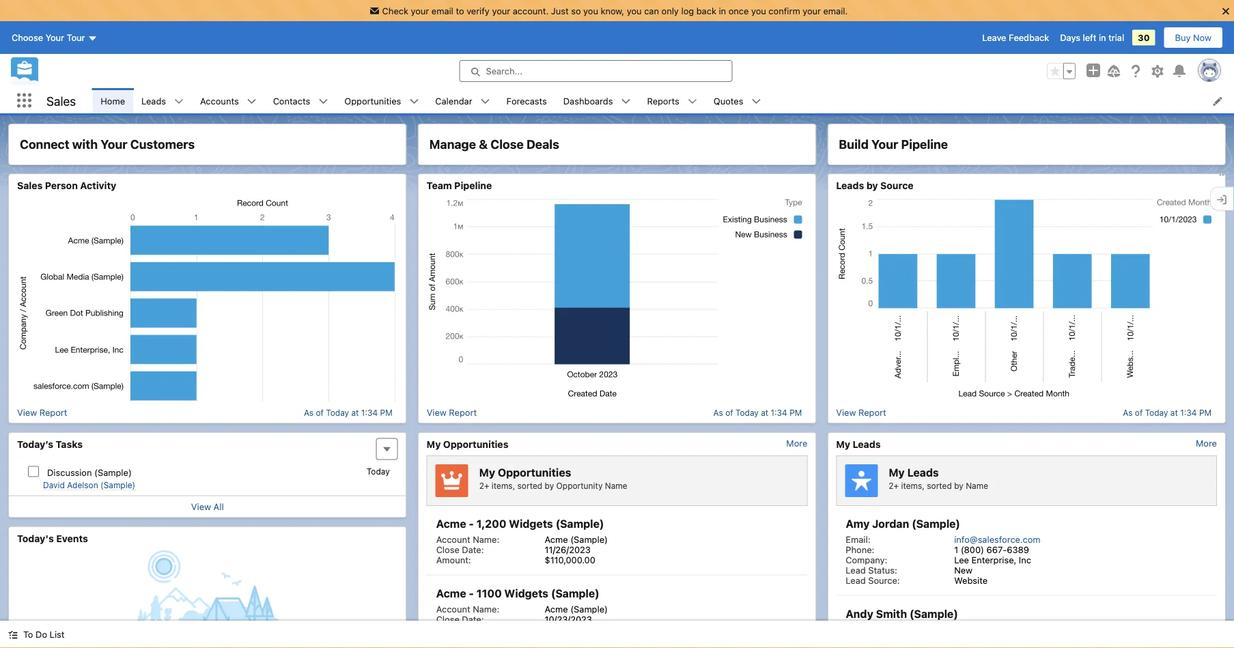 Task type: locate. For each thing, give the bounding box(es) containing it.
today's events
[[17, 533, 88, 544]]

name up info@salesforce.com
[[966, 481, 988, 491]]

1 more from the left
[[787, 438, 808, 448]]

1 horizontal spatial you
[[627, 5, 642, 16]]

show more my leads records element
[[1196, 438, 1217, 448]]

2 account from the top
[[436, 604, 470, 614]]

report up my opportunities link
[[449, 407, 477, 418]]

text default image left calendar
[[409, 97, 419, 106]]

(sample) down $110,000.00
[[571, 604, 608, 614]]

0 horizontal spatial 1:​34
[[361, 408, 378, 417]]

1 horizontal spatial your
[[101, 137, 127, 152]]

sales for sales person activity
[[17, 180, 43, 191]]

2 date: from the top
[[462, 614, 484, 624]]

2+ inside my opportunities 2+ items, sorted by opportunity name
[[479, 481, 489, 491]]

email
[[432, 5, 453, 16]]

1 as of today at 1:​34 pm from the left
[[304, 408, 393, 417]]

2 vertical spatial close
[[436, 614, 460, 624]]

lead left status:
[[846, 565, 866, 575]]

text default image right calendar
[[481, 97, 490, 106]]

(sample) up $110,000.00
[[571, 534, 608, 544]]

now
[[1193, 33, 1212, 43]]

1 horizontal spatial your
[[492, 5, 510, 16]]

2+ for &
[[479, 481, 489, 491]]

sorted inside my opportunities 2+ items, sorted by opportunity name
[[518, 481, 542, 491]]

left
[[1083, 33, 1097, 43]]

pipeline up source
[[901, 137, 948, 152]]

1 lead from the top
[[846, 565, 866, 575]]

2 horizontal spatial of
[[1135, 408, 1143, 417]]

0 vertical spatial pipeline
[[901, 137, 948, 152]]

0 vertical spatial opportunities
[[345, 96, 401, 106]]

by for manage & close deals
[[545, 481, 554, 491]]

1 vertical spatial 1
[[954, 635, 959, 645]]

date: for 1100
[[462, 614, 484, 624]]

by
[[867, 180, 878, 191], [545, 481, 554, 491], [954, 481, 964, 491]]

more link
[[787, 438, 808, 448], [1196, 438, 1217, 448]]

1 horizontal spatial more
[[1196, 438, 1217, 448]]

1 horizontal spatial at
[[761, 408, 769, 417]]

1 vertical spatial close
[[436, 544, 460, 555]]

sorted for close
[[518, 481, 542, 491]]

name: down 1,200
[[473, 534, 500, 544]]

search...
[[486, 66, 523, 76]]

1 horizontal spatial pm
[[790, 408, 802, 417]]

sorted inside my leads 2+ items, sorted by name
[[927, 481, 952, 491]]

only
[[662, 5, 679, 16]]

1:​34
[[361, 408, 378, 417], [771, 408, 788, 417], [1181, 408, 1197, 417]]

1 vertical spatial 6389
[[1007, 635, 1029, 645]]

1 date: from the top
[[462, 544, 484, 555]]

1 up new
[[954, 544, 959, 555]]

acme (sample) for acme - 1100 widgets (sample)
[[545, 604, 608, 614]]

1 horizontal spatial in
[[1099, 33, 1106, 43]]

of
[[316, 408, 324, 417], [726, 408, 733, 417], [1135, 408, 1143, 417]]

account up the amount:
[[436, 534, 470, 544]]

your left tour
[[46, 33, 64, 43]]

in
[[719, 5, 726, 16], [1099, 33, 1106, 43]]

0 horizontal spatial in
[[719, 5, 726, 16]]

lee enterprise, inc
[[954, 555, 1031, 565]]

0 horizontal spatial view report
[[17, 407, 67, 418]]

acme down the amount:
[[436, 587, 466, 600]]

leave feedback
[[982, 33, 1049, 43]]

2 1:​34 from the left
[[771, 408, 788, 417]]

3 view report link from the left
[[836, 407, 886, 418]]

2 items, from the left
[[901, 481, 925, 491]]

text default image left accounts 'link'
[[174, 97, 184, 106]]

0 vertical spatial sales
[[46, 93, 76, 108]]

view up the my leads
[[836, 407, 856, 418]]

1 horizontal spatial as
[[714, 408, 723, 417]]

2 of from the left
[[726, 408, 733, 417]]

view report for customers
[[17, 407, 67, 418]]

opportunities link
[[336, 88, 409, 113]]

2 horizontal spatial your
[[803, 5, 821, 16]]

- left 1100
[[469, 587, 474, 600]]

manage
[[429, 137, 476, 152]]

2 horizontal spatial by
[[954, 481, 964, 491]]

text default image inside accounts list item
[[247, 97, 257, 106]]

1 phone: from the top
[[846, 544, 875, 555]]

view report up my opportunities link
[[427, 407, 477, 418]]

1 down andy smith (sample)
[[954, 635, 959, 645]]

3 at from the left
[[1171, 408, 1178, 417]]

name right 'opportunity'
[[605, 481, 628, 491]]

2 name: from the top
[[473, 604, 500, 614]]

customers
[[130, 137, 195, 152]]

name:
[[473, 534, 500, 544], [473, 604, 500, 614]]

text default image inside calendar list item
[[481, 97, 490, 106]]

text default image right quotes
[[752, 97, 761, 106]]

1 vertical spatial 667-
[[987, 635, 1007, 645]]

acme down acme - 1100 widgets (sample) at bottom left
[[545, 604, 568, 614]]

2 horizontal spatial report
[[859, 407, 886, 418]]

build your pipeline
[[839, 137, 948, 152]]

2 horizontal spatial as
[[1123, 408, 1133, 417]]

2 2+ from the left
[[889, 481, 899, 491]]

1 vertical spatial -
[[469, 587, 474, 600]]

view report link for customers
[[17, 407, 67, 418]]

leads list item
[[133, 88, 192, 113]]

pm for customers
[[380, 408, 393, 417]]

today's
[[17, 439, 53, 450]]

1 vertical spatial (800)
[[961, 635, 984, 645]]

opportunities list item
[[336, 88, 427, 113]]

text default image inside reports 'list item'
[[688, 97, 697, 106]]

0 horizontal spatial your
[[46, 33, 64, 43]]

jordan
[[872, 517, 909, 530]]

my for my leads
[[836, 439, 851, 450]]

my
[[427, 439, 441, 450], [836, 439, 851, 450], [479, 466, 495, 479], [889, 466, 905, 479]]

text default image inside the quotes list item
[[752, 97, 761, 106]]

your left the email
[[411, 5, 429, 16]]

2 horizontal spatial 1:​34
[[1181, 408, 1197, 417]]

1,200
[[477, 517, 506, 530]]

2 text default image from the left
[[409, 97, 419, 106]]

1 horizontal spatial sales
[[46, 93, 76, 108]]

of for customers
[[316, 408, 324, 417]]

widgets right 1100
[[504, 587, 549, 600]]

- for 1100
[[469, 587, 474, 600]]

2+
[[479, 481, 489, 491], [889, 481, 899, 491]]

items, inside my leads 2+ items, sorted by name
[[901, 481, 925, 491]]

leads inside my leads 2+ items, sorted by name
[[908, 466, 939, 479]]

1 vertical spatial sales
[[17, 180, 43, 191]]

company:
[[846, 555, 888, 565]]

view report link up my opportunities link
[[427, 407, 477, 418]]

1 vertical spatial 1 (800) 667-6389
[[954, 635, 1029, 645]]

build
[[839, 137, 869, 152]]

report up today's tasks on the left
[[39, 407, 67, 418]]

text default image right reports
[[688, 97, 697, 106]]

status:
[[868, 565, 898, 575]]

0 horizontal spatial as
[[304, 408, 314, 417]]

home link
[[92, 88, 133, 113]]

text default image for leads
[[174, 97, 184, 106]]

1 vertical spatial opportunities
[[443, 439, 509, 450]]

close date: down 1100
[[436, 614, 484, 624]]

0 vertical spatial in
[[719, 5, 726, 16]]

acme (sample) up $110,000.00
[[545, 534, 608, 544]]

opportunities for my opportunities 2+ items, sorted by opportunity name
[[498, 466, 571, 479]]

3 1:​34 from the left
[[1181, 408, 1197, 417]]

leads link
[[133, 88, 174, 113]]

2 pm from the left
[[790, 408, 802, 417]]

your for choose
[[46, 33, 64, 43]]

sorted up amy jordan (sample)
[[927, 481, 952, 491]]

0 vertical spatial account name:
[[436, 534, 500, 544]]

(sample)
[[94, 467, 132, 477], [100, 481, 135, 490], [556, 517, 604, 530], [912, 517, 960, 530], [571, 534, 608, 544], [551, 587, 600, 600], [571, 604, 608, 614], [910, 608, 958, 621]]

my for my opportunities 2+ items, sorted by opportunity name
[[479, 466, 495, 479]]

(sample) down "discussion (sample)" link
[[100, 481, 135, 490]]

2 account name: from the top
[[436, 604, 500, 614]]

trial
[[1109, 33, 1124, 43]]

2+ inside my leads 2+ items, sorted by name
[[889, 481, 899, 491]]

1 1:​34 from the left
[[361, 408, 378, 417]]

0 horizontal spatial you
[[583, 5, 598, 16]]

0 vertical spatial close
[[491, 137, 524, 152]]

0 vertical spatial 1
[[954, 544, 959, 555]]

at for customers
[[351, 408, 359, 417]]

0 vertical spatial phone:
[[846, 544, 875, 555]]

0 horizontal spatial as of today at 1:​34 pm
[[304, 408, 393, 417]]

items, up 1,200
[[492, 481, 515, 491]]

my opportunities
[[427, 439, 509, 450]]

1 name from the left
[[605, 481, 628, 491]]

3 as of today at 1:​34 pm from the left
[[1123, 408, 1212, 417]]

forecasts link
[[498, 88, 555, 113]]

0 vertical spatial widgets
[[509, 517, 553, 530]]

(800) down website
[[961, 635, 984, 645]]

2 phone: from the top
[[846, 635, 875, 645]]

you right so
[[583, 5, 598, 16]]

account down the amount:
[[436, 604, 470, 614]]

2 sorted from the left
[[927, 481, 952, 491]]

phone: up lead status:
[[846, 544, 875, 555]]

0 vertical spatial -
[[469, 517, 474, 530]]

new
[[954, 565, 973, 575]]

lead
[[846, 565, 866, 575], [846, 575, 866, 585]]

2 horizontal spatial view report
[[836, 407, 886, 418]]

2 more from the left
[[1196, 438, 1217, 448]]

name: down 1100
[[473, 604, 500, 614]]

text default image for quotes
[[752, 97, 761, 106]]

items, inside my opportunities 2+ items, sorted by opportunity name
[[492, 481, 515, 491]]

2 - from the top
[[469, 587, 474, 600]]

contacts link
[[265, 88, 319, 113]]

at
[[351, 408, 359, 417], [761, 408, 769, 417], [1171, 408, 1178, 417]]

your left email.
[[803, 5, 821, 16]]

2 horizontal spatial your
[[872, 137, 899, 152]]

2 horizontal spatial as of today at 1:​34 pm
[[1123, 408, 1212, 417]]

text default image inside leads list item
[[174, 97, 184, 106]]

text default image for calendar
[[481, 97, 490, 106]]

acme
[[436, 517, 466, 530], [545, 534, 568, 544], [436, 587, 466, 600], [545, 604, 568, 614]]

items, up amy jordan (sample)
[[901, 481, 925, 491]]

leads inside leads link
[[141, 96, 166, 106]]

0 vertical spatial 1 (800) 667-6389
[[954, 544, 1029, 555]]

my inside my leads 2+ items, sorted by name
[[889, 466, 905, 479]]

view up my opportunities link
[[427, 407, 447, 418]]

0 horizontal spatial report
[[39, 407, 67, 418]]

name inside my leads 2+ items, sorted by name
[[966, 481, 988, 491]]

0 horizontal spatial view report link
[[17, 407, 67, 418]]

11/26/2023
[[545, 544, 591, 555]]

0 vertical spatial date:
[[462, 544, 484, 555]]

acme (sample) down $110,000.00
[[545, 604, 608, 614]]

view report link for deals
[[427, 407, 477, 418]]

text default image inside 'to do list' button
[[8, 630, 18, 640]]

2 as from the left
[[714, 408, 723, 417]]

2 close date: from the top
[[436, 614, 484, 624]]

1 at from the left
[[351, 408, 359, 417]]

0 horizontal spatial pipeline
[[454, 180, 492, 191]]

1 horizontal spatial name
[[966, 481, 988, 491]]

account
[[436, 534, 470, 544], [436, 604, 470, 614]]

back
[[697, 5, 716, 16]]

in right left
[[1099, 33, 1106, 43]]

sales
[[46, 93, 76, 108], [17, 180, 43, 191]]

2 as of today at 1:​34 pm from the left
[[714, 408, 802, 417]]

- left 1,200
[[469, 517, 474, 530]]

view up today's
[[17, 407, 37, 418]]

view report up my leads link
[[836, 407, 886, 418]]

1 vertical spatial date:
[[462, 614, 484, 624]]

know,
[[601, 5, 624, 16]]

by up info@salesforce.com
[[954, 481, 964, 491]]

1 horizontal spatial more link
[[1196, 438, 1217, 448]]

1 horizontal spatial view report link
[[427, 407, 477, 418]]

name inside my opportunities 2+ items, sorted by opportunity name
[[605, 481, 628, 491]]

1 horizontal spatial of
[[726, 408, 733, 417]]

events
[[56, 533, 88, 544]]

phone:
[[846, 544, 875, 555], [846, 635, 875, 645]]

your right verify
[[492, 5, 510, 16]]

3 as from the left
[[1123, 408, 1133, 417]]

widgets for 1,200
[[509, 517, 553, 530]]

account name: down 1100
[[436, 604, 500, 614]]

0 horizontal spatial items,
[[492, 481, 515, 491]]

acme up $110,000.00
[[545, 534, 568, 544]]

1 horizontal spatial report
[[449, 407, 477, 418]]

2+ up jordan
[[889, 481, 899, 491]]

1 2+ from the left
[[479, 481, 489, 491]]

more for build your pipeline
[[1196, 438, 1217, 448]]

more
[[787, 438, 808, 448], [1196, 438, 1217, 448]]

of for deals
[[726, 408, 733, 417]]

1 view report from the left
[[17, 407, 67, 418]]

text default image inside opportunities 'list item'
[[409, 97, 419, 106]]

text default image
[[247, 97, 257, 106], [409, 97, 419, 106], [481, 97, 490, 106], [688, 97, 697, 106]]

2 lead from the top
[[846, 575, 866, 585]]

1 vertical spatial account
[[436, 604, 470, 614]]

just
[[551, 5, 569, 16]]

1 vertical spatial in
[[1099, 33, 1106, 43]]

2 more link from the left
[[1196, 438, 1217, 448]]

account name: for 1100
[[436, 604, 500, 614]]

(800) up new
[[961, 544, 984, 555]]

1 sorted from the left
[[518, 481, 542, 491]]

text default image left reports link
[[621, 97, 631, 106]]

text default image
[[174, 97, 184, 106], [319, 97, 328, 106], [621, 97, 631, 106], [752, 97, 761, 106], [8, 630, 18, 640]]

1 vertical spatial widgets
[[504, 587, 549, 600]]

0 horizontal spatial of
[[316, 408, 324, 417]]

2 name from the left
[[966, 481, 988, 491]]

view report link up today's
[[17, 407, 67, 418]]

manage & close deals
[[429, 137, 559, 152]]

leads by source
[[836, 180, 914, 191]]

0 horizontal spatial your
[[411, 5, 429, 16]]

deals
[[527, 137, 559, 152]]

by inside my opportunities 2+ items, sorted by opportunity name
[[545, 481, 554, 491]]

1 view report link from the left
[[17, 407, 67, 418]]

1 vertical spatial acme (sample)
[[545, 604, 608, 614]]

phone: down andy
[[846, 635, 875, 645]]

2 you from the left
[[627, 5, 642, 16]]

sales for sales
[[46, 93, 76, 108]]

sorted up acme - 1,200 widgets (sample) on the left of the page
[[518, 481, 542, 491]]

account name: up the amount:
[[436, 534, 500, 544]]

quotes list item
[[705, 88, 769, 113]]

smith
[[876, 608, 907, 621]]

date: down 1100
[[462, 614, 484, 624]]

today's tasks
[[17, 439, 83, 450]]

1 name: from the top
[[473, 534, 500, 544]]

in right back
[[719, 5, 726, 16]]

report
[[39, 407, 67, 418], [449, 407, 477, 418], [859, 407, 886, 418]]

1 horizontal spatial pipeline
[[901, 137, 948, 152]]

0 horizontal spatial more link
[[787, 438, 808, 448]]

2+ for your
[[889, 481, 899, 491]]

667- down website
[[987, 635, 1007, 645]]

view all link
[[191, 502, 224, 512]]

1 - from the top
[[469, 517, 474, 530]]

more for manage & close deals
[[787, 438, 808, 448]]

connect with your customers
[[20, 137, 195, 152]]

1 text default image from the left
[[247, 97, 257, 106]]

1 report from the left
[[39, 407, 67, 418]]

1 6389 from the top
[[1007, 544, 1029, 555]]

0 horizontal spatial more
[[787, 438, 808, 448]]

2 report from the left
[[449, 407, 477, 418]]

pm for deals
[[790, 408, 802, 417]]

1 horizontal spatial view report
[[427, 407, 477, 418]]

sales left person
[[17, 180, 43, 191]]

close date:
[[436, 544, 484, 555], [436, 614, 484, 624]]

text default image inside contacts 'list item'
[[319, 97, 328, 106]]

1 as from the left
[[304, 408, 314, 417]]

0 vertical spatial name:
[[473, 534, 500, 544]]

view report up today's
[[17, 407, 67, 418]]

0 vertical spatial account
[[436, 534, 470, 544]]

667- left inc
[[987, 544, 1007, 555]]

1 account name: from the top
[[436, 534, 500, 544]]

0 horizontal spatial pm
[[380, 408, 393, 417]]

667-
[[987, 544, 1007, 555], [987, 635, 1007, 645]]

1 horizontal spatial sorted
[[927, 481, 952, 491]]

1:​34 for customers
[[361, 408, 378, 417]]

2 6389 from the top
[[1007, 635, 1029, 645]]

2+ up 1,200
[[479, 481, 489, 491]]

1 horizontal spatial as of today at 1:​34 pm
[[714, 408, 802, 417]]

text default image right the accounts
[[247, 97, 257, 106]]

1 acme (sample) from the top
[[545, 534, 608, 544]]

0 vertical spatial 667-
[[987, 544, 1007, 555]]

opportunities inside my opportunities 2+ items, sorted by opportunity name
[[498, 466, 571, 479]]

1100
[[477, 587, 502, 600]]

4 text default image from the left
[[688, 97, 697, 106]]

0 horizontal spatial at
[[351, 408, 359, 417]]

items, for close
[[492, 481, 515, 491]]

close date: down 1,200
[[436, 544, 484, 555]]

1 vertical spatial account name:
[[436, 604, 500, 614]]

at for deals
[[761, 408, 769, 417]]

report up my leads link
[[859, 407, 886, 418]]

your
[[411, 5, 429, 16], [492, 5, 510, 16], [803, 5, 821, 16]]

0 horizontal spatial sorted
[[518, 481, 542, 491]]

2 view report from the left
[[427, 407, 477, 418]]

1 pm from the left
[[380, 408, 393, 417]]

your inside choose your tour popup button
[[46, 33, 64, 43]]

your right with on the top left
[[101, 137, 127, 152]]

text default image for contacts
[[319, 97, 328, 106]]

sales up connect
[[46, 93, 76, 108]]

1 vertical spatial close date:
[[436, 614, 484, 624]]

2 acme (sample) from the top
[[545, 604, 608, 614]]

my inside my opportunities 2+ items, sorted by opportunity name
[[479, 466, 495, 479]]

view for build your pipeline
[[836, 407, 856, 418]]

2 vertical spatial opportunities
[[498, 466, 571, 479]]

2 667- from the top
[[987, 635, 1007, 645]]

more link for build your pipeline
[[1196, 438, 1217, 448]]

contacts
[[273, 96, 310, 106]]

email:
[[846, 534, 871, 544]]

0 vertical spatial acme (sample)
[[545, 534, 608, 544]]

text default image right contacts
[[319, 97, 328, 106]]

tasks
[[56, 439, 83, 450]]

pipeline
[[901, 137, 948, 152], [454, 180, 492, 191]]

widgets for 1100
[[504, 587, 549, 600]]

1 1 (800) 667-6389 from the top
[[954, 544, 1029, 555]]

1 account from the top
[[436, 534, 470, 544]]

calendar list item
[[427, 88, 498, 113]]

as for deals
[[714, 408, 723, 417]]

1 items, from the left
[[492, 481, 515, 491]]

group
[[1047, 63, 1076, 79]]

0 vertical spatial close date:
[[436, 544, 484, 555]]

account name:
[[436, 534, 500, 544], [436, 604, 500, 614]]

1 vertical spatial phone:
[[846, 635, 875, 645]]

widgets right 1,200
[[509, 517, 553, 530]]

1 more link from the left
[[787, 438, 808, 448]]

1 horizontal spatial items,
[[901, 481, 925, 491]]

2 at from the left
[[761, 408, 769, 417]]

feedback
[[1009, 33, 1049, 43]]

your
[[46, 33, 64, 43], [101, 137, 127, 152], [872, 137, 899, 152]]

opportunities inside 'list item'
[[345, 96, 401, 106]]

2 horizontal spatial pm
[[1199, 408, 1212, 417]]

1 close date: from the top
[[436, 544, 484, 555]]

adelson
[[67, 481, 98, 490]]

discussion (sample) david adelson (sample)
[[43, 467, 135, 490]]

text default image inside dashboards list item
[[621, 97, 631, 106]]

(sample) up '10/23/2023'
[[551, 587, 600, 600]]

(sample) up 11/26/2023
[[556, 517, 604, 530]]

1 of from the left
[[316, 408, 324, 417]]

lead down company: on the right bottom of page
[[846, 575, 866, 585]]

1 (800) 667-6389
[[954, 544, 1029, 555], [954, 635, 1029, 645]]

2 horizontal spatial you
[[751, 5, 766, 16]]

you left can
[[627, 5, 642, 16]]

0 horizontal spatial name
[[605, 481, 628, 491]]

text default image left to
[[8, 630, 18, 640]]

list
[[92, 88, 1234, 113]]

3 text default image from the left
[[481, 97, 490, 106]]

my for my leads 2+ items, sorted by name
[[889, 466, 905, 479]]

1 vertical spatial name:
[[473, 604, 500, 614]]

pm
[[380, 408, 393, 417], [790, 408, 802, 417], [1199, 408, 1212, 417]]

2 view report link from the left
[[427, 407, 477, 418]]

0 vertical spatial (800)
[[961, 544, 984, 555]]

1 horizontal spatial 2+
[[889, 481, 899, 491]]

2 horizontal spatial at
[[1171, 408, 1178, 417]]

2 horizontal spatial view report link
[[836, 407, 886, 418]]

by left source
[[867, 180, 878, 191]]

view report link up my leads link
[[836, 407, 886, 418]]

as of today at 1:​34 pm for customers
[[304, 408, 393, 417]]

0 horizontal spatial 2+
[[479, 481, 489, 491]]

0 horizontal spatial sales
[[17, 180, 43, 191]]

you right 'once'
[[751, 5, 766, 16]]

1
[[954, 544, 959, 555], [954, 635, 959, 645]]

your right build
[[872, 137, 899, 152]]

my leads link
[[836, 438, 881, 450]]

by inside my leads 2+ items, sorted by name
[[954, 481, 964, 491]]

1 horizontal spatial 1:​34
[[771, 408, 788, 417]]

(800)
[[961, 544, 984, 555], [961, 635, 984, 645]]

date: down 1,200
[[462, 544, 484, 555]]

by left 'opportunity'
[[545, 481, 554, 491]]

acme (sample) for acme - 1,200 widgets (sample)
[[545, 534, 608, 544]]

0 horizontal spatial by
[[545, 481, 554, 491]]

lead status:
[[846, 565, 898, 575]]

1 horizontal spatial by
[[867, 180, 878, 191]]

0 vertical spatial 6389
[[1007, 544, 1029, 555]]

pipeline right team
[[454, 180, 492, 191]]



Task type: describe. For each thing, give the bounding box(es) containing it.
days left in trial
[[1060, 33, 1124, 43]]

text default image for accounts
[[247, 97, 257, 106]]

team
[[427, 180, 452, 191]]

my opportunities 2+ items, sorted by opportunity name
[[479, 466, 628, 491]]

info@salesforce.com
[[954, 534, 1041, 544]]

report for deals
[[449, 407, 477, 418]]

do
[[36, 629, 47, 640]]

2 1 (800) 667-6389 from the top
[[954, 635, 1029, 645]]

(sample) right smith on the right of page
[[910, 608, 958, 621]]

amy jordan (sample)
[[846, 517, 960, 530]]

3 view report from the left
[[836, 407, 886, 418]]

opportunities for my opportunities
[[443, 439, 509, 450]]

name: for 1100
[[473, 604, 500, 614]]

1 your from the left
[[411, 5, 429, 16]]

list containing home
[[92, 88, 1234, 113]]

amy
[[846, 517, 870, 530]]

items, for pipeline
[[901, 481, 925, 491]]

team pipeline
[[427, 180, 492, 191]]

text default image for dashboards
[[621, 97, 631, 106]]

leave feedback link
[[982, 33, 1049, 43]]

log
[[681, 5, 694, 16]]

check your email to verify your account. just so you know, you can only log back in once you confirm your email.
[[382, 5, 848, 16]]

1 vertical spatial pipeline
[[454, 180, 492, 191]]

lead for lead status:
[[846, 565, 866, 575]]

text default image for opportunities
[[409, 97, 419, 106]]

1:​34 for deals
[[771, 408, 788, 417]]

david
[[43, 481, 65, 490]]

info@salesforce.com link
[[954, 534, 1041, 544]]

lead for lead source:
[[846, 575, 866, 585]]

dashboards
[[563, 96, 613, 106]]

3 pm from the left
[[1199, 408, 1212, 417]]

sales person activity
[[17, 180, 116, 191]]

(sample) up david adelson (sample) link
[[94, 467, 132, 477]]

2 1 from the top
[[954, 635, 959, 645]]

website
[[954, 575, 988, 585]]

calendar link
[[427, 88, 481, 113]]

1 667- from the top
[[987, 544, 1007, 555]]

check
[[382, 5, 408, 16]]

reports link
[[639, 88, 688, 113]]

reports list item
[[639, 88, 705, 113]]

today for connect with your customers
[[326, 408, 349, 417]]

lead source:
[[846, 575, 900, 585]]

as for customers
[[304, 408, 314, 417]]

accounts list item
[[192, 88, 265, 113]]

close for 1100
[[436, 614, 460, 624]]

&
[[479, 137, 488, 152]]

today for manage & close deals
[[736, 408, 759, 417]]

leave
[[982, 33, 1007, 43]]

accounts link
[[192, 88, 247, 113]]

accounts
[[200, 96, 239, 106]]

contacts list item
[[265, 88, 336, 113]]

so
[[571, 5, 581, 16]]

acme - 1100 widgets (sample)
[[436, 587, 600, 600]]

1 (800) from the top
[[961, 544, 984, 555]]

source
[[881, 180, 914, 191]]

amount:
[[436, 555, 471, 565]]

3 report from the left
[[859, 407, 886, 418]]

list
[[50, 629, 64, 640]]

account for acme - 1100 widgets (sample)
[[436, 604, 470, 614]]

opportunity
[[556, 481, 603, 491]]

your for build
[[872, 137, 899, 152]]

andy smith (sample)
[[846, 608, 958, 621]]

by for build your pipeline
[[954, 481, 964, 491]]

discussion (sample) link
[[47, 467, 132, 477]]

acme up the amount:
[[436, 517, 466, 530]]

source:
[[868, 575, 900, 585]]

date: for 1,200
[[462, 544, 484, 555]]

discussion
[[47, 467, 92, 477]]

account for acme - 1,200 widgets (sample)
[[436, 534, 470, 544]]

all
[[214, 502, 224, 512]]

inc
[[1019, 555, 1031, 565]]

- for 1,200
[[469, 517, 474, 530]]

view left all at the left bottom
[[191, 502, 211, 512]]

lee
[[954, 555, 969, 565]]

account.
[[513, 5, 549, 16]]

3 of from the left
[[1135, 408, 1143, 417]]

3 your from the left
[[803, 5, 821, 16]]

name: for 1,200
[[473, 534, 500, 544]]

$110,000.00
[[545, 555, 596, 565]]

buy now
[[1175, 33, 1212, 43]]

as of today at 1:​34 pm for deals
[[714, 408, 802, 417]]

choose
[[12, 33, 43, 43]]

(sample) up the lee
[[912, 517, 960, 530]]

leads inside my leads link
[[853, 439, 881, 450]]

more link for manage & close deals
[[787, 438, 808, 448]]

show more my opportunities records element
[[787, 438, 808, 448]]

view report for deals
[[427, 407, 477, 418]]

david adelson (sample) link
[[43, 481, 135, 491]]

days
[[1060, 33, 1081, 43]]

once
[[729, 5, 749, 16]]

10/23/2023
[[545, 614, 592, 624]]

account name: for 1,200
[[436, 534, 500, 544]]

view for connect with your customers
[[17, 407, 37, 418]]

1 1 from the top
[[954, 544, 959, 555]]

my for my opportunities
[[427, 439, 441, 450]]

calendar
[[435, 96, 472, 106]]

search... button
[[459, 60, 733, 82]]

view for manage & close deals
[[427, 407, 447, 418]]

view all
[[191, 502, 224, 512]]

close for 1,200
[[436, 544, 460, 555]]

confirm
[[769, 5, 800, 16]]

report for customers
[[39, 407, 67, 418]]

choose your tour
[[12, 33, 85, 43]]

2 (800) from the top
[[961, 635, 984, 645]]

my opportunities link
[[427, 438, 509, 450]]

text default image for reports
[[688, 97, 697, 106]]

close date: for 1,200
[[436, 544, 484, 555]]

verify
[[467, 5, 490, 16]]

email.
[[824, 5, 848, 16]]

to do list
[[23, 629, 64, 640]]

today's
[[17, 533, 54, 544]]

enterprise,
[[972, 555, 1017, 565]]

home
[[101, 96, 125, 106]]

with
[[72, 137, 98, 152]]

connect
[[20, 137, 69, 152]]

30
[[1138, 33, 1150, 43]]

2 your from the left
[[492, 5, 510, 16]]

sorted for pipeline
[[927, 481, 952, 491]]

choose your tour button
[[11, 27, 98, 49]]

3 you from the left
[[751, 5, 766, 16]]

reports
[[647, 96, 680, 106]]

dashboards list item
[[555, 88, 639, 113]]

buy
[[1175, 33, 1191, 43]]

can
[[644, 5, 659, 16]]

andy
[[846, 608, 874, 621]]

to
[[23, 629, 33, 640]]

1 you from the left
[[583, 5, 598, 16]]

acme - 1,200 widgets (sample)
[[436, 517, 604, 530]]

my leads 2+ items, sorted by name
[[889, 466, 988, 491]]

close date: for 1100
[[436, 614, 484, 624]]

activity
[[80, 180, 116, 191]]

today for build your pipeline
[[1145, 408, 1168, 417]]



Task type: vqa. For each thing, say whether or not it's contained in the screenshot.
middle Edit
no



